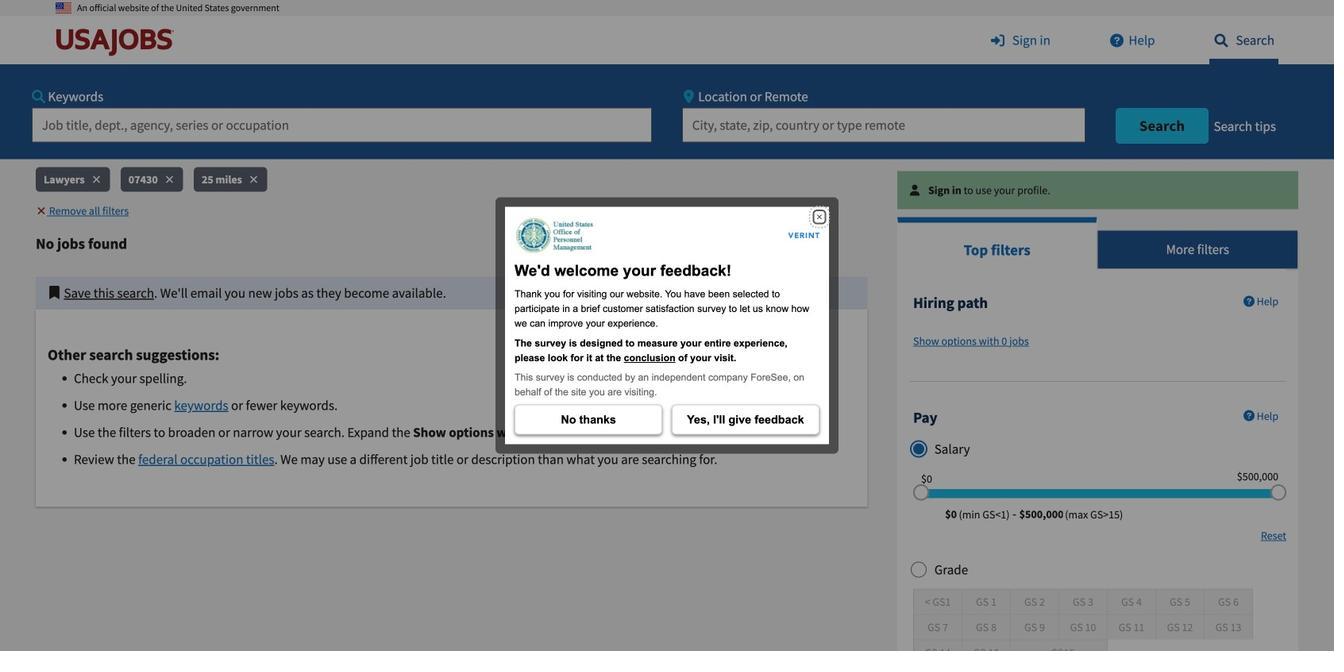 Task type: vqa. For each thing, say whether or not it's contained in the screenshot.
Job Search image
yes



Task type: locate. For each thing, give the bounding box(es) containing it.
City, state, zip, country or type remote text field
[[682, 108, 1086, 143]]

dialog
[[496, 197, 839, 454]]

document
[[505, 207, 829, 445]]

None text field
[[914, 507, 957, 522], [1020, 507, 1064, 522], [914, 507, 957, 522], [1020, 507, 1064, 522]]

help image
[[1105, 34, 1129, 47]]

tab list
[[898, 217, 1299, 269]]

usajobs logo image
[[56, 28, 181, 56]]

main navigation element
[[0, 16, 1335, 159]]



Task type: describe. For each thing, give the bounding box(es) containing it.
remove all filters image
[[36, 205, 47, 216]]

u.s. flag image
[[56, 0, 72, 16]]

job search image
[[1210, 34, 1234, 47]]

hiring path help image
[[1244, 296, 1255, 307]]

Job title, dept., agency, series or occupation text field
[[32, 108, 652, 143]]

foresee image
[[744, 217, 820, 255]]

pay help image
[[1244, 410, 1255, 422]]

header element
[[0, 0, 1335, 159]]



